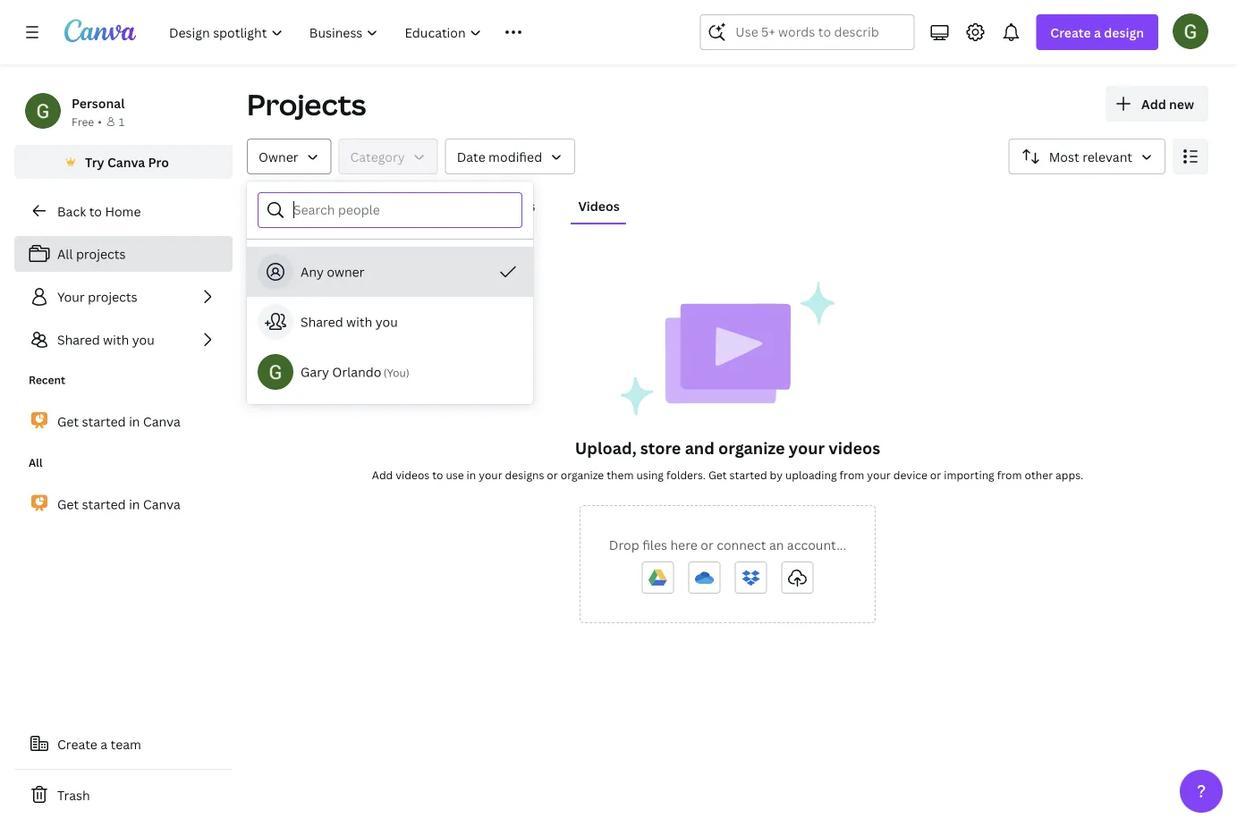 Task type: locate. For each thing, give the bounding box(es) containing it.
your projects
[[57, 288, 137, 305]]

Date modified button
[[445, 139, 575, 174]]

to left use
[[432, 467, 443, 482]]

1 get started in canva link from the top
[[14, 403, 233, 441]]

get inside upload, store and organize your videos add videos to use in your designs or organize them using folders. get started by uploading from your device or importing from other apps.
[[708, 467, 727, 482]]

trash
[[57, 787, 90, 804]]

back to home link
[[14, 193, 233, 229]]

with inside button
[[346, 314, 372, 331]]

a left design
[[1094, 24, 1101, 41]]

get started in canva for second get started in canva link from the bottom
[[57, 413, 180, 430]]

in
[[129, 413, 140, 430], [467, 467, 476, 482], [129, 496, 140, 513]]

owner
[[327, 263, 365, 280]]

all down the recent
[[29, 455, 42, 470]]

1 vertical spatial canva
[[143, 413, 180, 430]]

projects for your projects
[[88, 288, 137, 305]]

2 horizontal spatial all
[[254, 197, 270, 214]]

1 vertical spatial shared with you
[[57, 331, 155, 348]]

create for create a design
[[1050, 24, 1091, 41]]

shared with you down your projects
[[57, 331, 155, 348]]

2 vertical spatial started
[[82, 496, 126, 513]]

your up uploading
[[789, 437, 825, 459]]

any
[[301, 263, 324, 280]]

pro
[[148, 153, 169, 170]]

from
[[840, 467, 864, 482], [997, 467, 1022, 482]]

files
[[642, 536, 667, 553]]

organize down upload,
[[561, 467, 604, 482]]

from right uploading
[[840, 467, 864, 482]]

with down your projects link
[[103, 331, 129, 348]]

2 get started in canva link from the top
[[14, 485, 233, 523]]

1 horizontal spatial you
[[375, 314, 398, 331]]

1 horizontal spatial create
[[1050, 24, 1091, 41]]

create a team
[[57, 736, 141, 753]]

list
[[14, 236, 233, 358]]

add left new
[[1141, 95, 1166, 112]]

list box
[[247, 247, 533, 397]]

create left design
[[1050, 24, 1091, 41]]

0 vertical spatial shared
[[301, 314, 343, 331]]

you down the any owner button on the left of page
[[375, 314, 398, 331]]

1 vertical spatial you
[[132, 331, 155, 348]]

1 vertical spatial in
[[467, 467, 476, 482]]

1 vertical spatial get started in canva
[[57, 496, 180, 513]]

1 horizontal spatial add
[[1141, 95, 1166, 112]]

0 horizontal spatial a
[[100, 736, 107, 753]]

0 vertical spatial in
[[129, 413, 140, 430]]

you down your projects link
[[132, 331, 155, 348]]

your projects link
[[14, 279, 233, 315]]

1 vertical spatial all
[[57, 246, 73, 263]]

top level navigation element
[[157, 14, 657, 50], [157, 14, 657, 50]]

create
[[1050, 24, 1091, 41], [57, 736, 97, 753]]

or right here
[[701, 536, 714, 553]]

0 vertical spatial projects
[[76, 246, 126, 263]]

projects
[[76, 246, 126, 263], [88, 288, 137, 305]]

1 vertical spatial to
[[432, 467, 443, 482]]

add left use
[[372, 467, 393, 482]]

1 vertical spatial create
[[57, 736, 97, 753]]

them
[[607, 467, 634, 482]]

a inside button
[[100, 736, 107, 753]]

free •
[[72, 114, 102, 129]]

videos
[[578, 197, 620, 214]]

1 horizontal spatial videos
[[829, 437, 880, 459]]

1 vertical spatial shared
[[57, 331, 100, 348]]

create inside dropdown button
[[1050, 24, 1091, 41]]

any owner button
[[247, 247, 533, 297]]

list containing all projects
[[14, 236, 233, 358]]

0 horizontal spatial all
[[29, 455, 42, 470]]

0 horizontal spatial your
[[479, 467, 502, 482]]

importing
[[944, 467, 994, 482]]

to
[[89, 203, 102, 220], [432, 467, 443, 482]]

0 horizontal spatial add
[[372, 467, 393, 482]]

started
[[82, 413, 126, 430], [730, 467, 767, 482], [82, 496, 126, 513]]

shared with you inside button
[[301, 314, 398, 331]]

you inside button
[[375, 314, 398, 331]]

to inside upload, store and organize your videos add videos to use in your designs or organize them using folders. get started by uploading from your device or importing from other apps.
[[432, 467, 443, 482]]

shared down your
[[57, 331, 100, 348]]

to right 'back'
[[89, 203, 102, 220]]

1 horizontal spatial to
[[432, 467, 443, 482]]

your left 'device'
[[867, 467, 891, 482]]

with
[[346, 314, 372, 331], [103, 331, 129, 348]]

0 vertical spatial shared with you
[[301, 314, 398, 331]]

projects right your
[[88, 288, 137, 305]]

0 vertical spatial you
[[375, 314, 398, 331]]

you
[[387, 365, 406, 380]]

Owner button
[[247, 139, 331, 174]]

videos left use
[[396, 467, 430, 482]]

or
[[547, 467, 558, 482], [930, 467, 941, 482], [701, 536, 714, 553]]

create inside button
[[57, 736, 97, 753]]

shared with you down 'owner'
[[301, 314, 398, 331]]

2 get started in canva from the top
[[57, 496, 180, 513]]

0 horizontal spatial from
[[840, 467, 864, 482]]

a
[[1094, 24, 1101, 41], [100, 736, 107, 753]]

shared with you link
[[14, 322, 233, 358]]

1 vertical spatial with
[[103, 331, 129, 348]]

1 vertical spatial add
[[372, 467, 393, 482]]

1 horizontal spatial a
[[1094, 24, 1101, 41]]

1 vertical spatial get
[[708, 467, 727, 482]]

you
[[375, 314, 398, 331], [132, 331, 155, 348]]

shared with you
[[301, 314, 398, 331], [57, 331, 155, 348]]

your left the designs
[[479, 467, 502, 482]]

0 vertical spatial create
[[1050, 24, 1091, 41]]

0 horizontal spatial with
[[103, 331, 129, 348]]

2 vertical spatial all
[[29, 455, 42, 470]]

0 horizontal spatial videos
[[396, 467, 430, 482]]

1 vertical spatial started
[[730, 467, 767, 482]]

shared up gary
[[301, 314, 343, 331]]

in for 2nd get started in canva link from the top of the page
[[129, 496, 140, 513]]

get
[[57, 413, 79, 430], [708, 467, 727, 482], [57, 496, 79, 513]]

organize
[[718, 437, 785, 459], [561, 467, 604, 482]]

back
[[57, 203, 86, 220]]

with up orlando
[[346, 314, 372, 331]]

0 vertical spatial all
[[254, 197, 270, 214]]

0 horizontal spatial organize
[[561, 467, 604, 482]]

canva
[[107, 153, 145, 170], [143, 413, 180, 430], [143, 496, 180, 513]]

create for create a team
[[57, 736, 97, 753]]

1 horizontal spatial shared with you
[[301, 314, 398, 331]]

get started in canva
[[57, 413, 180, 430], [57, 496, 180, 513]]

1 horizontal spatial all
[[57, 246, 73, 263]]

shared for shared with you button
[[301, 314, 343, 331]]

1 horizontal spatial organize
[[718, 437, 785, 459]]

get started in canva link
[[14, 403, 233, 441], [14, 485, 233, 523]]

store
[[640, 437, 681, 459]]

all button
[[247, 189, 277, 223]]

None search field
[[700, 14, 915, 50]]

1 horizontal spatial your
[[789, 437, 825, 459]]

add
[[1141, 95, 1166, 112], [372, 467, 393, 482]]

use
[[446, 467, 464, 482]]

any owner option
[[247, 247, 533, 297]]

1 vertical spatial get started in canva link
[[14, 485, 233, 523]]

try
[[85, 153, 104, 170]]

gary orlando option
[[247, 347, 533, 397]]

create a design button
[[1036, 14, 1158, 50]]

1 vertical spatial a
[[100, 736, 107, 753]]

0 vertical spatial add
[[1141, 95, 1166, 112]]

1 horizontal spatial with
[[346, 314, 372, 331]]

all inside button
[[254, 197, 270, 214]]

0 vertical spatial organize
[[718, 437, 785, 459]]

orlando
[[332, 364, 381, 381]]

a inside dropdown button
[[1094, 24, 1101, 41]]

1 horizontal spatial from
[[997, 467, 1022, 482]]

trash link
[[14, 777, 233, 813]]

or right 'device'
[[930, 467, 941, 482]]

0 vertical spatial canva
[[107, 153, 145, 170]]

a left team
[[100, 736, 107, 753]]

create a team button
[[14, 726, 233, 762]]

shared
[[301, 314, 343, 331], [57, 331, 100, 348]]

from left "other"
[[997, 467, 1022, 482]]

0 horizontal spatial you
[[132, 331, 155, 348]]

2 vertical spatial in
[[129, 496, 140, 513]]

create left team
[[57, 736, 97, 753]]

0 horizontal spatial to
[[89, 203, 102, 220]]

projects
[[247, 85, 366, 124]]

0 vertical spatial videos
[[829, 437, 880, 459]]

your
[[789, 437, 825, 459], [479, 467, 502, 482], [867, 467, 891, 482]]

videos
[[829, 437, 880, 459], [396, 467, 430, 482]]

organize up by
[[718, 437, 785, 459]]

1 horizontal spatial shared
[[301, 314, 343, 331]]

0 horizontal spatial shared
[[57, 331, 100, 348]]

try canva pro
[[85, 153, 169, 170]]

folders
[[313, 197, 359, 214]]

0 vertical spatial with
[[346, 314, 372, 331]]

canva inside "button"
[[107, 153, 145, 170]]

upload, store and organize your videos add videos to use in your designs or organize them using folders. get started by uploading from your device or importing from other apps.
[[372, 437, 1083, 482]]

0 vertical spatial get started in canva
[[57, 413, 180, 430]]

images
[[492, 197, 535, 214]]

add inside upload, store and organize your videos add videos to use in your designs or organize them using folders. get started by uploading from your device or importing from other apps.
[[372, 467, 393, 482]]

all for all button
[[254, 197, 270, 214]]

projects down back to home
[[76, 246, 126, 263]]

0 horizontal spatial shared with you
[[57, 331, 155, 348]]

shared inside button
[[301, 314, 343, 331]]

upload,
[[575, 437, 637, 459]]

shared with you option
[[247, 297, 533, 347]]

0 vertical spatial get started in canva link
[[14, 403, 233, 441]]

all projects
[[57, 246, 126, 263]]

2 vertical spatial get
[[57, 496, 79, 513]]

or right the designs
[[547, 467, 558, 482]]

videos up uploading
[[829, 437, 880, 459]]

get started in canva for 2nd get started in canva link from the top of the page
[[57, 496, 180, 513]]

0 vertical spatial a
[[1094, 24, 1101, 41]]

try canva pro button
[[14, 145, 233, 179]]

you for shared with you link
[[132, 331, 155, 348]]

•
[[98, 114, 102, 129]]

2 from from the left
[[997, 467, 1022, 482]]

design
[[1104, 24, 1144, 41]]

add inside dropdown button
[[1141, 95, 1166, 112]]

1 vertical spatial projects
[[88, 288, 137, 305]]

0 horizontal spatial create
[[57, 736, 97, 753]]

all up your
[[57, 246, 73, 263]]

date modified
[[457, 148, 542, 165]]

all down owner on the top left of the page
[[254, 197, 270, 214]]

1 get started in canva from the top
[[57, 413, 180, 430]]

personal
[[72, 94, 125, 111]]

all
[[254, 197, 270, 214], [57, 246, 73, 263], [29, 455, 42, 470]]

your
[[57, 288, 85, 305]]



Task type: describe. For each thing, give the bounding box(es) containing it.
free
[[72, 114, 94, 129]]

designs button
[[395, 189, 456, 223]]

recent
[[29, 373, 65, 387]]

videos button
[[571, 189, 627, 223]]

with for shared with you link
[[103, 331, 129, 348]]

using
[[636, 467, 664, 482]]

list box containing any owner
[[247, 247, 533, 397]]

add new
[[1141, 95, 1194, 112]]

Search search field
[[736, 15, 879, 49]]

shared with you for shared with you link
[[57, 331, 155, 348]]

gary orlando image
[[1173, 13, 1208, 49]]

2 vertical spatial canva
[[143, 496, 180, 513]]

0 vertical spatial started
[[82, 413, 126, 430]]

most
[[1049, 148, 1079, 165]]

date
[[457, 148, 485, 165]]

an
[[769, 536, 784, 553]]

shared for shared with you link
[[57, 331, 100, 348]]

2 horizontal spatial or
[[930, 467, 941, 482]]

)
[[406, 365, 409, 380]]

shared with you button
[[247, 297, 533, 347]]

Category button
[[339, 139, 438, 174]]

gary orlando ( you )
[[301, 364, 409, 381]]

category
[[350, 148, 405, 165]]

gary
[[301, 364, 329, 381]]

here
[[670, 536, 698, 553]]

Sort by button
[[1009, 139, 1166, 174]]

1 from from the left
[[840, 467, 864, 482]]

shared with you for shared with you button
[[301, 314, 398, 331]]

folders.
[[666, 467, 706, 482]]

a for team
[[100, 736, 107, 753]]

designs
[[505, 467, 544, 482]]

projects for all projects
[[76, 246, 126, 263]]

1
[[119, 114, 125, 129]]

started inside upload, store and organize your videos add videos to use in your designs or organize them using folders. get started by uploading from your device or importing from other apps.
[[730, 467, 767, 482]]

all projects link
[[14, 236, 233, 272]]

and
[[685, 437, 715, 459]]

team
[[111, 736, 141, 753]]

create a design
[[1050, 24, 1144, 41]]

you for shared with you button
[[375, 314, 398, 331]]

other
[[1025, 467, 1053, 482]]

Search people search field
[[293, 193, 511, 227]]

uploading
[[785, 467, 837, 482]]

back to home
[[57, 203, 141, 220]]

with for shared with you button
[[346, 314, 372, 331]]

designs
[[402, 197, 449, 214]]

owner
[[259, 148, 298, 165]]

1 vertical spatial organize
[[561, 467, 604, 482]]

1 vertical spatial videos
[[396, 467, 430, 482]]

0 vertical spatial to
[[89, 203, 102, 220]]

home
[[105, 203, 141, 220]]

by
[[770, 467, 783, 482]]

all for all projects
[[57, 246, 73, 263]]

0 horizontal spatial or
[[547, 467, 558, 482]]

(
[[383, 365, 387, 380]]

0 vertical spatial get
[[57, 413, 79, 430]]

drop files here or connect an account...
[[609, 536, 846, 553]]

apps.
[[1056, 467, 1083, 482]]

modified
[[489, 148, 542, 165]]

folders button
[[306, 189, 366, 223]]

account...
[[787, 536, 846, 553]]

in for second get started in canva link from the bottom
[[129, 413, 140, 430]]

most relevant
[[1049, 148, 1132, 165]]

drop
[[609, 536, 639, 553]]

any owner
[[301, 263, 365, 280]]

connect
[[717, 536, 766, 553]]

in inside upload, store and organize your videos add videos to use in your designs or organize them using folders. get started by uploading from your device or importing from other apps.
[[467, 467, 476, 482]]

new
[[1169, 95, 1194, 112]]

images button
[[485, 189, 543, 223]]

2 horizontal spatial your
[[867, 467, 891, 482]]

a for design
[[1094, 24, 1101, 41]]

add new button
[[1106, 86, 1208, 122]]

device
[[893, 467, 928, 482]]

1 horizontal spatial or
[[701, 536, 714, 553]]

relevant
[[1083, 148, 1132, 165]]



Task type: vqa. For each thing, say whether or not it's contained in the screenshot.
Search fonts and combinations search box
no



